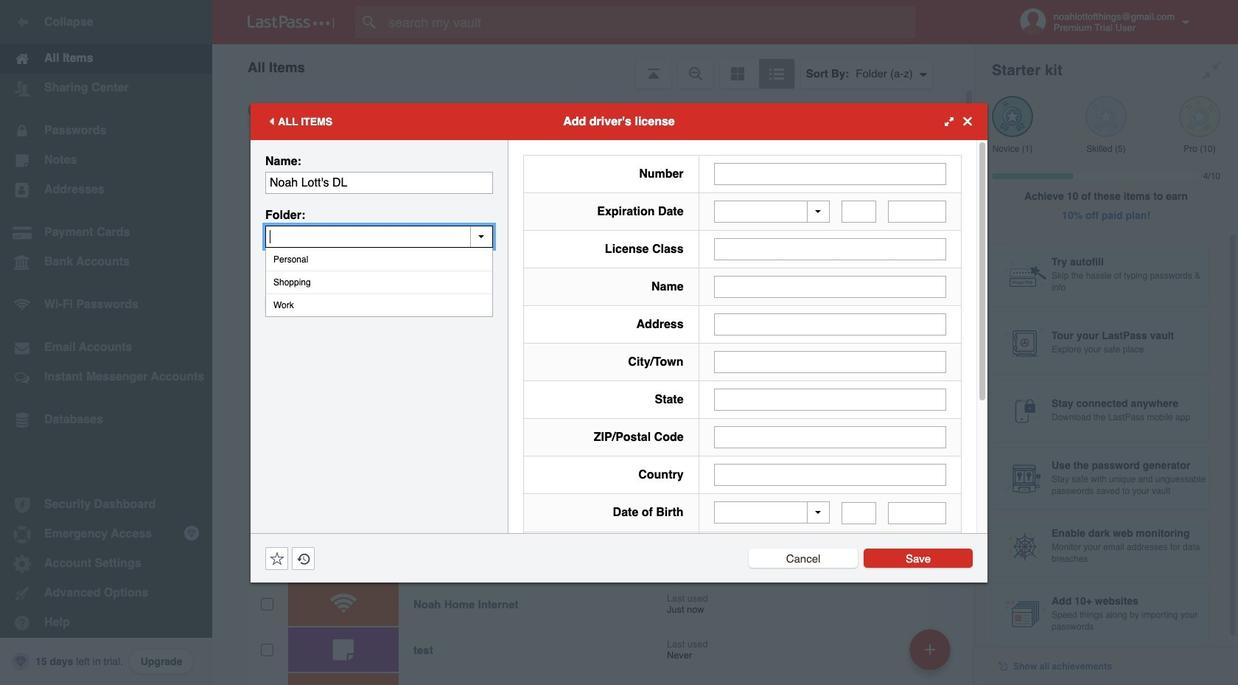 Task type: vqa. For each thing, say whether or not it's contained in the screenshot.
NEW ITEM element
no



Task type: locate. For each thing, give the bounding box(es) containing it.
new item navigation
[[905, 625, 960, 685]]

dialog
[[251, 103, 988, 685]]

main navigation navigation
[[0, 0, 212, 685]]

vault options navigation
[[212, 44, 975, 88]]

Search search field
[[355, 6, 945, 38]]

search my vault text field
[[355, 6, 945, 38]]

None text field
[[265, 171, 493, 194], [842, 201, 877, 223], [265, 225, 493, 247], [714, 238, 947, 260], [714, 276, 947, 298], [714, 351, 947, 373], [714, 389, 947, 411], [842, 502, 877, 524], [889, 502, 947, 524], [265, 171, 493, 194], [842, 201, 877, 223], [265, 225, 493, 247], [714, 238, 947, 260], [714, 276, 947, 298], [714, 351, 947, 373], [714, 389, 947, 411], [842, 502, 877, 524], [889, 502, 947, 524]]

None text field
[[714, 163, 947, 185], [889, 201, 947, 223], [714, 313, 947, 336], [714, 426, 947, 448], [714, 464, 947, 486], [714, 163, 947, 185], [889, 201, 947, 223], [714, 313, 947, 336], [714, 426, 947, 448], [714, 464, 947, 486]]



Task type: describe. For each thing, give the bounding box(es) containing it.
lastpass image
[[248, 15, 335, 29]]

new item image
[[926, 644, 936, 655]]



